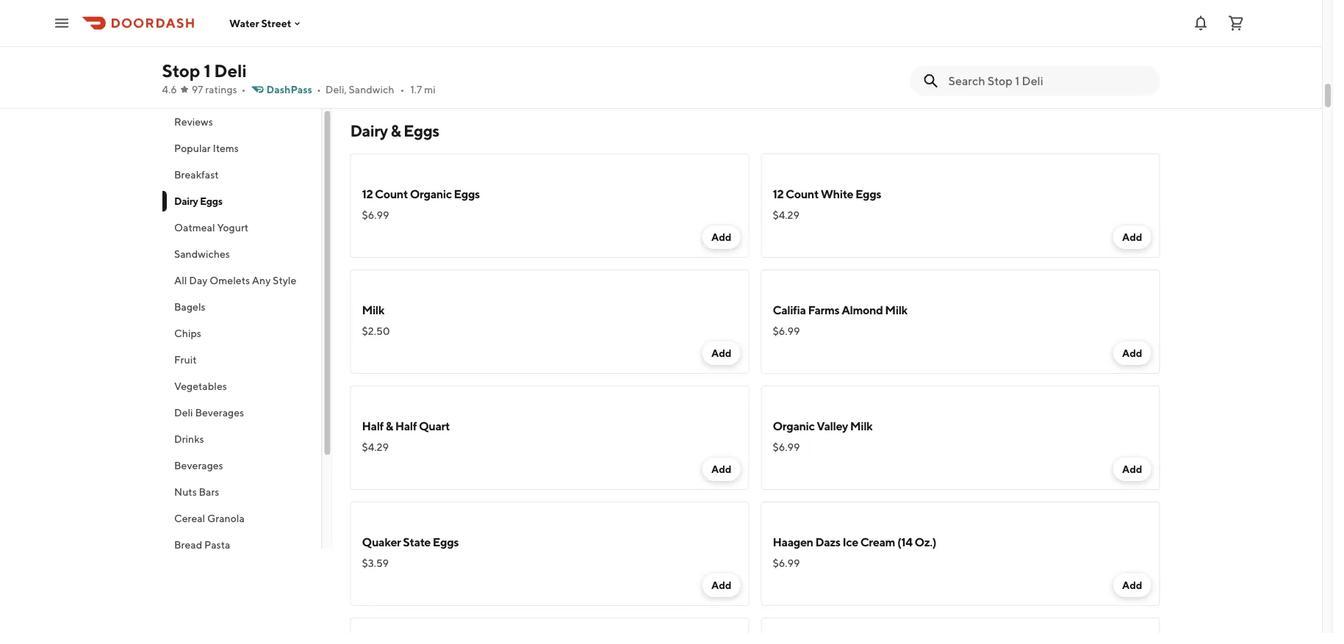 Task type: locate. For each thing, give the bounding box(es) containing it.
12 for 12 count organic eggs
[[362, 187, 373, 201]]

almond
[[842, 303, 883, 317]]

breakfast
[[174, 169, 218, 181]]

quart
[[419, 419, 450, 433]]

bagels button
[[162, 294, 322, 320]]

pasta
[[204, 539, 230, 551]]

12
[[362, 187, 373, 201], [773, 187, 784, 201]]

deli
[[214, 60, 247, 81], [174, 407, 193, 419]]

drinks button
[[162, 426, 322, 453]]

add button
[[1113, 58, 1151, 82], [703, 226, 740, 249], [1113, 226, 1151, 249], [703, 342, 740, 365], [1113, 342, 1151, 365], [703, 458, 740, 481], [1113, 458, 1151, 481], [703, 574, 740, 598], [1113, 574, 1151, 598]]

califia farms almond milk
[[773, 303, 908, 317]]

1 vertical spatial &
[[386, 419, 393, 433]]

0 horizontal spatial dairy
[[174, 195, 198, 207]]

add button for organic
[[703, 226, 740, 249]]

popular items button
[[162, 135, 322, 162]]

& down deli, sandwich • 1.7 mi
[[391, 121, 401, 140]]

quaker
[[362, 535, 401, 549]]

0 items, open order cart image
[[1227, 14, 1245, 32]]

0 vertical spatial organic
[[410, 187, 452, 201]]

organic left valley
[[773, 419, 815, 433]]

1 • from the left
[[242, 83, 246, 96]]

dairy
[[350, 121, 388, 140], [174, 195, 198, 207]]

add button for ice
[[1113, 574, 1151, 598]]

$6.99
[[362, 209, 389, 221], [773, 325, 800, 337], [773, 441, 800, 453], [773, 557, 800, 570]]

$6.99 for califia
[[773, 325, 800, 337]]

farms
[[808, 303, 840, 317]]

haagen dazs ice cream (14 oz.)
[[773, 535, 936, 549]]

chips button
[[162, 320, 322, 347]]

1 vertical spatial $4.29
[[362, 441, 389, 453]]

items
[[212, 142, 238, 154]]

count for white
[[786, 187, 819, 201]]

water street
[[229, 17, 291, 29]]

add for eggs
[[711, 580, 732, 592]]

count left white
[[786, 187, 819, 201]]

open menu image
[[53, 14, 71, 32]]

milk right valley
[[850, 419, 873, 433]]

12 left white
[[773, 187, 784, 201]]

add button for half
[[703, 458, 740, 481]]

$6.00
[[362, 42, 391, 54], [773, 42, 802, 54]]

dashpass •
[[266, 83, 321, 96]]

0 horizontal spatial 12
[[362, 187, 373, 201]]

0 horizontal spatial •
[[242, 83, 246, 96]]

&
[[391, 121, 401, 140], [386, 419, 393, 433]]

dairy down sandwich
[[350, 121, 388, 140]]

califia
[[773, 303, 806, 317]]

1 horizontal spatial deli
[[214, 60, 247, 81]]

$6.99 for haagen
[[773, 557, 800, 570]]

0 horizontal spatial half
[[362, 419, 384, 433]]

•
[[242, 83, 246, 96], [317, 83, 321, 96], [400, 83, 405, 96]]

any
[[252, 275, 270, 287]]

$6.99 down 12 count organic eggs
[[362, 209, 389, 221]]

• right ratings
[[242, 83, 246, 96]]

add
[[1122, 64, 1142, 76], [711, 231, 732, 243], [1122, 231, 1142, 243], [711, 347, 732, 359], [1122, 347, 1142, 359], [711, 463, 732, 476], [1122, 463, 1142, 476], [711, 580, 732, 592], [1122, 580, 1142, 592]]

• left 1.7
[[400, 83, 405, 96]]

popular
[[174, 142, 210, 154]]

$4.29 for half
[[362, 441, 389, 453]]

nuts bars
[[174, 486, 219, 498]]

add for white
[[1122, 231, 1142, 243]]

0 vertical spatial beverages
[[195, 407, 244, 419]]

0 vertical spatial &
[[391, 121, 401, 140]]

deli up drinks in the bottom left of the page
[[174, 407, 193, 419]]

1 horizontal spatial $4.29
[[773, 209, 800, 221]]

deli up ratings
[[214, 60, 247, 81]]

all day omelets any style button
[[162, 268, 322, 294]]

oatmeal yogurt
[[174, 222, 248, 234]]

count down dairy & eggs at the top left of the page
[[375, 187, 408, 201]]

sandwiches
[[174, 248, 230, 260]]

stop
[[162, 60, 200, 81]]

0 vertical spatial deli
[[214, 60, 247, 81]]

cream
[[860, 535, 895, 549]]

nuts bars button
[[162, 479, 322, 506]]

0 horizontal spatial deli
[[174, 407, 193, 419]]

half
[[362, 419, 384, 433], [395, 419, 417, 433]]

0 horizontal spatial $4.29
[[362, 441, 389, 453]]

bars
[[198, 486, 219, 498]]

0 horizontal spatial $6.00
[[362, 42, 391, 54]]

$4.29 down 12 count white eggs
[[773, 209, 800, 221]]

dairy up oatmeal
[[174, 195, 198, 207]]

organic
[[410, 187, 452, 201], [773, 419, 815, 433]]

2 horizontal spatial •
[[400, 83, 405, 96]]

3 • from the left
[[400, 83, 405, 96]]

0 vertical spatial $4.29
[[773, 209, 800, 221]]

organic valley milk
[[773, 419, 873, 433]]

beverages up the nuts bars
[[174, 460, 223, 472]]

97
[[192, 83, 203, 96]]

deli, sandwich • 1.7 mi
[[325, 83, 436, 96]]

notification bell image
[[1192, 14, 1210, 32]]

street
[[261, 17, 291, 29]]

all
[[174, 275, 187, 287]]

organic down dairy & eggs at the top left of the page
[[410, 187, 452, 201]]

2 count from the left
[[786, 187, 819, 201]]

ice
[[843, 535, 858, 549]]

oz.)
[[915, 535, 936, 549]]

& left quart
[[386, 419, 393, 433]]

2 $6.00 from the left
[[773, 42, 802, 54]]

• for deli, sandwich • 1.7 mi
[[400, 83, 405, 96]]

• left deli,
[[317, 83, 321, 96]]

1 $6.00 from the left
[[362, 42, 391, 54]]

& for dairy
[[391, 121, 401, 140]]

1 horizontal spatial half
[[395, 419, 417, 433]]

dairy & eggs
[[350, 121, 439, 140]]

4.6
[[162, 83, 177, 96]]

1 horizontal spatial •
[[317, 83, 321, 96]]

97 ratings •
[[192, 83, 246, 96]]

$4.29
[[773, 209, 800, 221], [362, 441, 389, 453]]

0 vertical spatial dairy
[[350, 121, 388, 140]]

Item Search search field
[[948, 73, 1148, 89]]

$6.99 down haagen
[[773, 557, 800, 570]]

$6.99 down organic valley milk
[[773, 441, 800, 453]]

style
[[272, 275, 296, 287]]

sandwich
[[349, 83, 394, 96]]

1 12 from the left
[[362, 187, 373, 201]]

1 horizontal spatial dairy
[[350, 121, 388, 140]]

1 horizontal spatial 12
[[773, 187, 784, 201]]

12 down dairy & eggs at the top left of the page
[[362, 187, 373, 201]]

(14
[[897, 535, 913, 549]]

2 • from the left
[[317, 83, 321, 96]]

vegetables button
[[162, 373, 322, 400]]

dairy for dairy eggs
[[174, 195, 198, 207]]

1 vertical spatial organic
[[773, 419, 815, 433]]

2 12 from the left
[[773, 187, 784, 201]]

deli inside button
[[174, 407, 193, 419]]

dashpass
[[266, 83, 312, 96]]

0 horizontal spatial count
[[375, 187, 408, 201]]

0 horizontal spatial organic
[[410, 187, 452, 201]]

dairy eggs
[[174, 195, 222, 207]]

beverages
[[195, 407, 244, 419], [174, 460, 223, 472]]

1 count from the left
[[375, 187, 408, 201]]

1 horizontal spatial $6.00
[[773, 42, 802, 54]]

milk up $2.50
[[362, 303, 384, 317]]

dairy for dairy & eggs
[[350, 121, 388, 140]]

add button for white
[[1113, 226, 1151, 249]]

fruit button
[[162, 347, 322, 373]]

nuts
[[174, 486, 196, 498]]

1 vertical spatial dairy
[[174, 195, 198, 207]]

$6.99 down califia
[[773, 325, 800, 337]]

all day omelets any style
[[174, 275, 296, 287]]

1 vertical spatial deli
[[174, 407, 193, 419]]

white
[[821, 187, 853, 201]]

milk right almond
[[885, 303, 908, 317]]

$4.29 down half & half quart
[[362, 441, 389, 453]]

eggs
[[404, 121, 439, 140], [454, 187, 480, 201], [855, 187, 881, 201], [199, 195, 222, 207], [433, 535, 459, 549]]

milk
[[362, 303, 384, 317], [885, 303, 908, 317], [850, 419, 873, 433]]

beverages down vegetables
[[195, 407, 244, 419]]

bagels
[[174, 301, 205, 313]]

1 horizontal spatial count
[[786, 187, 819, 201]]



Task type: vqa. For each thing, say whether or not it's contained in the screenshot.
at
no



Task type: describe. For each thing, give the bounding box(es) containing it.
add button for almond
[[1113, 342, 1151, 365]]

count for organic
[[375, 187, 408, 201]]

$2.50
[[362, 325, 390, 337]]

cereal granola
[[174, 513, 244, 525]]

cereal granola button
[[162, 506, 322, 532]]

breakfast button
[[162, 162, 322, 188]]

mi
[[424, 83, 436, 96]]

12 for 12 count white eggs
[[773, 187, 784, 201]]

add for half
[[711, 463, 732, 476]]

haagen
[[773, 535, 813, 549]]

drinks
[[174, 433, 204, 445]]

reviews button
[[162, 109, 322, 135]]

1.7
[[410, 83, 422, 96]]

2 horizontal spatial milk
[[885, 303, 908, 317]]

chips
[[174, 327, 201, 340]]

cereal
[[174, 513, 205, 525]]

• for 97 ratings •
[[242, 83, 246, 96]]

bread
[[174, 539, 202, 551]]

2 half from the left
[[395, 419, 417, 433]]

stop 1 deli
[[162, 60, 247, 81]]

$6.99 for 12
[[362, 209, 389, 221]]

1 horizontal spatial milk
[[850, 419, 873, 433]]

deli beverages button
[[162, 400, 322, 426]]

day
[[189, 275, 207, 287]]

fruit
[[174, 354, 196, 366]]

add button for milk
[[1113, 458, 1151, 481]]

bread pasta
[[174, 539, 230, 551]]

ratings
[[205, 83, 237, 96]]

valley
[[817, 419, 848, 433]]

reviews
[[174, 116, 213, 128]]

add button for eggs
[[703, 574, 740, 598]]

1 half from the left
[[362, 419, 384, 433]]

& for half
[[386, 419, 393, 433]]

dazs
[[815, 535, 841, 549]]

granola
[[207, 513, 244, 525]]

state
[[403, 535, 431, 549]]

oatmeal
[[174, 222, 215, 234]]

$4.29 for 12
[[773, 209, 800, 221]]

add for organic
[[711, 231, 732, 243]]

oatmeal yogurt button
[[162, 215, 322, 241]]

1 vertical spatial beverages
[[174, 460, 223, 472]]

$3.59
[[362, 557, 389, 570]]

0 horizontal spatial milk
[[362, 303, 384, 317]]

12 count white eggs
[[773, 187, 881, 201]]

add for milk
[[1122, 463, 1142, 476]]

12 count organic eggs
[[362, 187, 480, 201]]

water
[[229, 17, 259, 29]]

deli beverages
[[174, 407, 244, 419]]

vegetables
[[174, 380, 227, 392]]

add for almond
[[1122, 347, 1142, 359]]

water street button
[[229, 17, 303, 29]]

$6.99 for organic
[[773, 441, 800, 453]]

bread pasta button
[[162, 532, 322, 559]]

half & half quart
[[362, 419, 450, 433]]

1
[[204, 60, 211, 81]]

popular items
[[174, 142, 238, 154]]

sandwiches button
[[162, 241, 322, 268]]

quaker state eggs
[[362, 535, 459, 549]]

add for ice
[[1122, 580, 1142, 592]]

beverages button
[[162, 453, 322, 479]]

deli,
[[325, 83, 347, 96]]

yogurt
[[217, 222, 248, 234]]

omelets
[[209, 275, 250, 287]]

1 horizontal spatial organic
[[773, 419, 815, 433]]



